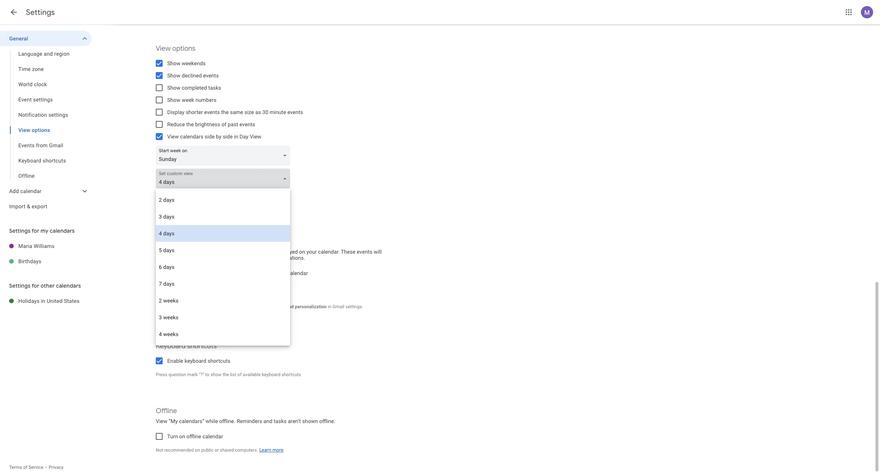Task type: locate. For each thing, give the bounding box(es) containing it.
settings for settings for my calendars
[[9, 228, 30, 234]]

calendar inside "tree"
[[20, 188, 41, 194]]

and inside 'group'
[[44, 51, 53, 57]]

1 vertical spatial learn more link
[[259, 448, 284, 454]]

options up 'show weekends'
[[172, 44, 195, 53]]

on left public
[[195, 448, 200, 453]]

calendar up or
[[203, 434, 223, 440]]

automatically inside events from gmail gmail can automatically create events that can be displayed on your calendar. these events will help you keep track of things like flights and other reservations.
[[181, 249, 213, 255]]

0 horizontal spatial side
[[205, 134, 215, 140]]

the left same
[[221, 109, 229, 115]]

event settings
[[18, 97, 53, 103]]

from inside to get events from gmail, you must also turn on smart features and personalization in gmail settings. learn more
[[184, 304, 194, 310]]

0 horizontal spatial offline.
[[219, 418, 235, 425]]

offline inside offline view "my calendars" while offline. reminders and tasks aren't shown offline.
[[156, 407, 177, 416]]

0 horizontal spatial other
[[41, 283, 55, 289]]

settings for event settings
[[33, 97, 53, 103]]

1 vertical spatial offline
[[156, 407, 177, 416]]

and left region
[[44, 51, 53, 57]]

0 horizontal spatial my
[[41, 228, 48, 234]]

will
[[374, 249, 382, 255]]

0 vertical spatial keyboard
[[185, 358, 206, 364]]

events
[[18, 142, 35, 149], [156, 237, 176, 246]]

from left gmail,
[[184, 304, 194, 310]]

on right the turn
[[248, 304, 253, 310]]

offline up "my
[[156, 407, 177, 416]]

other up holidays in united states
[[41, 283, 55, 289]]

show for show declined events
[[167, 73, 180, 79]]

get
[[162, 304, 169, 310]]

0 vertical spatial from
[[36, 142, 48, 149]]

1 vertical spatial keyboard shortcuts
[[156, 342, 217, 351]]

calendars for settings for other calendars
[[56, 283, 81, 289]]

show for show completed tasks
[[167, 85, 180, 91]]

from inside "tree"
[[36, 142, 48, 149]]

1 show from the top
[[167, 60, 180, 66]]

by right created
[[251, 270, 257, 276]]

keyboard right available
[[262, 372, 280, 378]]

view options inside "tree"
[[18, 127, 50, 133]]

1 vertical spatial my
[[279, 270, 286, 276]]

keyboard shortcuts up the enable
[[156, 342, 217, 351]]

side
[[205, 134, 215, 140], [223, 134, 233, 140]]

united
[[47, 298, 63, 304]]

offline. right shown
[[319, 418, 335, 425]]

0 horizontal spatial you
[[167, 255, 176, 261]]

birthdays link
[[18, 254, 92, 269]]

events right the 'get'
[[170, 304, 183, 310]]

offline inside "tree"
[[18, 173, 35, 179]]

calendar
[[20, 188, 41, 194], [287, 270, 308, 276], [203, 434, 223, 440]]

tasks up numbers at the top left of the page
[[208, 85, 221, 91]]

or
[[215, 448, 219, 453]]

shortcuts
[[43, 158, 66, 164], [187, 342, 217, 351], [208, 358, 230, 364], [282, 372, 301, 378]]

5 show from the top
[[167, 270, 180, 276]]

show left weekends
[[167, 60, 180, 66]]

other inside events from gmail gmail can automatically create events that can be displayed on your calendar. these events will help you keep track of things like flights and other reservations.
[[261, 255, 273, 261]]

1 horizontal spatial can
[[258, 249, 267, 255]]

of inside events from gmail gmail can automatically create events that can be displayed on your calendar. these events will help you keep track of things like flights and other reservations.
[[203, 255, 208, 261]]

0 horizontal spatial calendar
[[20, 188, 41, 194]]

0 vertical spatial events
[[18, 142, 35, 149]]

other right "that"
[[261, 255, 273, 261]]

gmail inside 'group'
[[49, 142, 63, 149]]

for up maria williams
[[32, 228, 39, 234]]

turn
[[167, 434, 178, 440]]

gmail inside to get events from gmail, you must also turn on smart features and personalization in gmail settings. learn more
[[333, 304, 344, 310]]

notification settings
[[18, 112, 68, 118]]

settings for my calendars tree
[[0, 239, 92, 269]]

more right computers.
[[272, 448, 284, 454]]

show for show weekends
[[167, 60, 180, 66]]

offline. right while
[[219, 418, 235, 425]]

1 vertical spatial tasks
[[274, 418, 287, 425]]

shown
[[302, 418, 318, 425]]

1 horizontal spatial options
[[172, 44, 195, 53]]

flights
[[234, 255, 249, 261]]

to
[[205, 372, 209, 378]]

0 vertical spatial the
[[221, 109, 229, 115]]

the down shorter
[[186, 121, 194, 128]]

offline up add calendar
[[18, 173, 35, 179]]

–
[[45, 465, 48, 470]]

settings up maria
[[9, 228, 30, 234]]

events down 'notification'
[[18, 142, 35, 149]]

turn
[[239, 304, 247, 310]]

add
[[9, 188, 19, 194]]

automatically left create
[[181, 249, 213, 255]]

4 show from the top
[[167, 97, 180, 103]]

calendar up &
[[20, 188, 41, 194]]

0 horizontal spatial keyboard
[[185, 358, 206, 364]]

of right list
[[237, 372, 242, 378]]

calendars down reduce
[[180, 134, 203, 140]]

view left "my
[[156, 418, 167, 425]]

2 can from the left
[[258, 249, 267, 255]]

automatically
[[181, 249, 213, 255], [199, 270, 231, 276]]

calendars for settings for my calendars
[[50, 228, 75, 234]]

for
[[32, 228, 39, 234], [32, 283, 39, 289]]

1 horizontal spatial tasks
[[274, 418, 287, 425]]

0 horizontal spatial by
[[216, 134, 221, 140]]

you right the help
[[167, 255, 176, 261]]

gmail
[[49, 142, 63, 149], [194, 237, 212, 246], [156, 249, 170, 255], [258, 270, 272, 276], [333, 304, 344, 310]]

0 vertical spatial automatically
[[181, 249, 213, 255]]

event
[[18, 97, 32, 103]]

1 vertical spatial learn
[[259, 448, 271, 454]]

learn inside to get events from gmail, you must also turn on smart features and personalization in gmail settings. learn more
[[156, 310, 168, 316]]

birthdays tree item
[[0, 254, 92, 269]]

minute
[[270, 109, 286, 115]]

1 horizontal spatial other
[[261, 255, 273, 261]]

tree containing general
[[0, 31, 92, 214]]

0 vertical spatial for
[[32, 228, 39, 234]]

2 vertical spatial calendar
[[203, 434, 223, 440]]

learn more link
[[156, 310, 180, 316], [259, 448, 284, 454]]

0 horizontal spatial learn
[[156, 310, 168, 316]]

for up holidays
[[32, 283, 39, 289]]

terms
[[9, 465, 22, 470]]

0 horizontal spatial offline
[[18, 173, 35, 179]]

2 vertical spatial settings
[[9, 283, 30, 289]]

events
[[203, 73, 219, 79], [204, 109, 220, 115], [287, 109, 303, 115], [239, 121, 255, 128], [231, 249, 246, 255], [357, 249, 372, 255], [182, 270, 197, 276], [170, 304, 183, 310]]

personalization
[[295, 304, 327, 310]]

view right day
[[250, 134, 261, 140]]

1 vertical spatial calendars
[[50, 228, 75, 234]]

calendar down reservations. on the bottom left
[[287, 270, 308, 276]]

more
[[169, 310, 180, 316], [272, 448, 284, 454]]

events inside events from gmail gmail can automatically create events that can be displayed on your calendar. these events will help you keep track of things like flights and other reservations.
[[156, 237, 176, 246]]

from down "notification settings"
[[36, 142, 48, 149]]

events right declined
[[203, 73, 219, 79]]

3 days option
[[156, 208, 290, 225]]

settings heading
[[26, 8, 55, 17]]

5 days option
[[156, 242, 290, 259]]

my down reservations. on the bottom left
[[279, 270, 286, 276]]

on
[[299, 249, 305, 255], [248, 304, 253, 310], [179, 434, 185, 440], [195, 448, 200, 453]]

side down reduce the brightness of past events
[[205, 134, 215, 140]]

&
[[27, 204, 30, 210]]

1 horizontal spatial keyboard shortcuts
[[156, 342, 217, 351]]

2 vertical spatial calendars
[[56, 283, 81, 289]]

displayed
[[275, 249, 298, 255]]

on left your
[[299, 249, 305, 255]]

states
[[64, 298, 80, 304]]

0 vertical spatial learn
[[156, 310, 168, 316]]

show down keep
[[167, 270, 180, 276]]

0 horizontal spatial keyboard
[[18, 158, 41, 164]]

general tree item
[[0, 31, 92, 46]]

calendars"
[[179, 418, 204, 425]]

"?"
[[199, 372, 204, 378]]

tasks left aren't
[[274, 418, 287, 425]]

by down reduce the brightness of past events
[[216, 134, 221, 140]]

show events automatically created by gmail in my calendar
[[167, 270, 308, 276]]

0 horizontal spatial learn more link
[[156, 310, 180, 316]]

like
[[225, 255, 233, 261]]

1 vertical spatial settings
[[48, 112, 68, 118]]

0 horizontal spatial can
[[171, 249, 180, 255]]

1 vertical spatial calendar
[[287, 270, 308, 276]]

1 vertical spatial keyboard
[[262, 372, 280, 378]]

2 vertical spatial from
[[184, 304, 194, 310]]

from for events from gmail gmail can automatically create events that can be displayed on your calendar. these events will help you keep track of things like flights and other reservations.
[[178, 237, 193, 246]]

you left the must
[[209, 304, 216, 310]]

1 horizontal spatial events
[[156, 237, 176, 246]]

1 horizontal spatial side
[[223, 134, 233, 140]]

1 for from the top
[[32, 228, 39, 234]]

0 horizontal spatial more
[[169, 310, 180, 316]]

in right 'personalization'
[[328, 304, 331, 310]]

"my
[[169, 418, 178, 425]]

the left list
[[223, 372, 229, 378]]

3 show from the top
[[167, 85, 180, 91]]

events for events from gmail
[[18, 142, 35, 149]]

list
[[230, 372, 236, 378]]

2 side from the left
[[223, 134, 233, 140]]

2 weeks option
[[156, 292, 290, 309]]

1 vertical spatial more
[[272, 448, 284, 454]]

0 vertical spatial offline
[[18, 173, 35, 179]]

and right features
[[286, 304, 294, 310]]

in down reservations. on the bottom left
[[273, 270, 278, 276]]

events from gmail gmail can automatically create events that can be displayed on your calendar. these events will help you keep track of things like flights and other reservations.
[[156, 237, 382, 261]]

0 vertical spatial settings
[[33, 97, 53, 103]]

events up the help
[[156, 237, 176, 246]]

view options down 'notification'
[[18, 127, 50, 133]]

events from gmail
[[18, 142, 63, 149]]

from up keep
[[178, 237, 193, 246]]

view options up 'show weekends'
[[156, 44, 195, 53]]

3 weeks option
[[156, 309, 290, 326]]

1 horizontal spatial offline.
[[319, 418, 335, 425]]

can
[[171, 249, 180, 255], [258, 249, 267, 255]]

zone
[[32, 66, 44, 72]]

1 vertical spatial other
[[41, 283, 55, 289]]

1 vertical spatial view options
[[18, 127, 50, 133]]

0 horizontal spatial tasks
[[208, 85, 221, 91]]

show for show week numbers
[[167, 97, 180, 103]]

reservations.
[[274, 255, 305, 261]]

the
[[221, 109, 229, 115], [186, 121, 194, 128], [223, 372, 229, 378]]

side down past
[[223, 134, 233, 140]]

show up display
[[167, 97, 180, 103]]

0 vertical spatial you
[[167, 255, 176, 261]]

1 horizontal spatial learn more link
[[259, 448, 284, 454]]

1 vertical spatial from
[[178, 237, 193, 246]]

view inside "tree"
[[18, 127, 30, 133]]

0 horizontal spatial options
[[32, 127, 50, 133]]

learn more link left gmail,
[[156, 310, 180, 316]]

2 show from the top
[[167, 73, 180, 79]]

world clock
[[18, 81, 47, 87]]

my up williams on the bottom left of the page
[[41, 228, 48, 234]]

keyboard shortcuts
[[18, 158, 66, 164], [156, 342, 217, 351]]

1 horizontal spatial keyboard
[[262, 372, 280, 378]]

events down size
[[239, 121, 255, 128]]

same
[[230, 109, 243, 115]]

0 vertical spatial settings
[[26, 8, 55, 17]]

2 horizontal spatial calendar
[[287, 270, 308, 276]]

learn more link right computers.
[[259, 448, 284, 454]]

more right the 'get'
[[169, 310, 180, 316]]

gmail left keep
[[156, 249, 170, 255]]

tree
[[0, 31, 92, 214]]

show left completed
[[167, 85, 180, 91]]

1 vertical spatial events
[[156, 237, 176, 246]]

day
[[240, 134, 248, 140]]

calendars up the states
[[56, 283, 81, 289]]

also
[[229, 304, 237, 310]]

0 vertical spatial view options
[[156, 44, 195, 53]]

keyboard inside "tree"
[[18, 158, 41, 164]]

0 vertical spatial by
[[216, 134, 221, 140]]

learn
[[156, 310, 168, 316], [259, 448, 271, 454]]

keyboard shortcuts down events from gmail
[[18, 158, 66, 164]]

None field
[[156, 146, 293, 166], [156, 169, 293, 189], [156, 146, 293, 166], [156, 169, 293, 189]]

1 horizontal spatial offline
[[156, 407, 177, 416]]

you
[[167, 255, 176, 261], [209, 304, 216, 310]]

in left united
[[41, 298, 45, 304]]

2 for from the top
[[32, 283, 39, 289]]

events inside "tree"
[[18, 142, 35, 149]]

1 vertical spatial settings
[[9, 228, 30, 234]]

offline for offline view "my calendars" while offline. reminders and tasks aren't shown offline.
[[156, 407, 177, 416]]

keyboard up mark
[[185, 358, 206, 364]]

and inside events from gmail gmail can automatically create events that can be displayed on your calendar. these events will help you keep track of things like flights and other reservations.
[[251, 255, 259, 261]]

enable keyboard shortcuts
[[167, 358, 230, 364]]

0 vertical spatial more
[[169, 310, 180, 316]]

shorter
[[186, 109, 203, 115]]

0 vertical spatial calendar
[[20, 188, 41, 194]]

0 horizontal spatial view options
[[18, 127, 50, 133]]

from
[[36, 142, 48, 149], [178, 237, 193, 246], [184, 304, 194, 310]]

settings right go back icon
[[26, 8, 55, 17]]

keyboard up the enable
[[156, 342, 186, 351]]

automatically down "things"
[[199, 270, 231, 276]]

gmail left the settings.
[[333, 304, 344, 310]]

keyboard down events from gmail
[[18, 158, 41, 164]]

tasks
[[208, 85, 221, 91], [274, 418, 287, 425]]

and right reminders
[[263, 418, 272, 425]]

privacy
[[49, 465, 63, 470]]

1 horizontal spatial by
[[251, 270, 257, 276]]

on inside events from gmail gmail can automatically create events that can be displayed on your calendar. these events will help you keep track of things like flights and other reservations.
[[299, 249, 305, 255]]

settings up holidays
[[9, 283, 30, 289]]

1 horizontal spatial keyboard
[[156, 342, 186, 351]]

terms of service – privacy
[[9, 465, 63, 470]]

from inside events from gmail gmail can automatically create events that can be displayed on your calendar. these events will help you keep track of things like flights and other reservations.
[[178, 237, 193, 246]]

view down 'notification'
[[18, 127, 30, 133]]

show down 'show weekends'
[[167, 73, 180, 79]]

can right the help
[[171, 249, 180, 255]]

maria williams tree item
[[0, 239, 92, 254]]

0 horizontal spatial events
[[18, 142, 35, 149]]

help
[[156, 255, 166, 261]]

not
[[156, 448, 163, 453]]

0 vertical spatial my
[[41, 228, 48, 234]]

options up events from gmail
[[32, 127, 50, 133]]

gmail up track
[[194, 237, 212, 246]]

1 vertical spatial for
[[32, 283, 39, 289]]

events left "that"
[[231, 249, 246, 255]]

add calendar
[[9, 188, 41, 194]]

2 days option
[[156, 192, 290, 208]]

1 vertical spatial you
[[209, 304, 216, 310]]

my
[[41, 228, 48, 234], [279, 270, 286, 276]]

can left be
[[258, 249, 267, 255]]

settings.
[[346, 304, 363, 310]]

offline
[[18, 173, 35, 179], [156, 407, 177, 416]]

service
[[29, 465, 43, 470]]

track
[[190, 255, 202, 261]]

settings up "notification settings"
[[33, 97, 53, 103]]

keyboard
[[18, 158, 41, 164], [156, 342, 186, 351]]

0 vertical spatial keyboard shortcuts
[[18, 158, 66, 164]]

1 horizontal spatial my
[[279, 270, 286, 276]]

calendars up maria williams tree item
[[50, 228, 75, 234]]

declined
[[182, 73, 202, 79]]

0 vertical spatial keyboard
[[18, 158, 41, 164]]

time
[[18, 66, 31, 72]]

0 vertical spatial other
[[261, 255, 273, 261]]

gmail down "notification settings"
[[49, 142, 63, 149]]

settings for settings
[[26, 8, 55, 17]]

show
[[167, 60, 180, 66], [167, 73, 180, 79], [167, 85, 180, 91], [167, 97, 180, 103], [167, 270, 180, 276]]

press question mark "?" to show the list of available keyboard shortcuts
[[156, 372, 301, 378]]

settings right 'notification'
[[48, 112, 68, 118]]

on right turn
[[179, 434, 185, 440]]

show
[[211, 372, 221, 378]]

of right track
[[203, 255, 208, 261]]

completed
[[182, 85, 207, 91]]

time zone
[[18, 66, 44, 72]]

1 vertical spatial options
[[32, 127, 50, 133]]

group
[[0, 46, 92, 184]]

language
[[18, 51, 42, 57]]

and right the flights
[[251, 255, 259, 261]]

1 horizontal spatial you
[[209, 304, 216, 310]]

events left will
[[357, 249, 372, 255]]

1 horizontal spatial more
[[272, 448, 284, 454]]

gmail,
[[195, 304, 208, 310]]



Task type: vqa. For each thing, say whether or not it's contained in the screenshot.
General tree item
yes



Task type: describe. For each thing, give the bounding box(es) containing it.
williams
[[34, 243, 55, 249]]

notification
[[18, 112, 47, 118]]

things
[[209, 255, 224, 261]]

your
[[306, 249, 317, 255]]

reduce
[[167, 121, 185, 128]]

for for my
[[32, 228, 39, 234]]

import & export
[[9, 204, 47, 210]]

30
[[262, 109, 268, 115]]

clock
[[34, 81, 47, 87]]

on inside the not recommended on public or shared computers. learn more
[[195, 448, 200, 453]]

to
[[156, 304, 161, 310]]

be
[[268, 249, 274, 255]]

show declined events
[[167, 73, 219, 79]]

4 weeks option
[[156, 326, 290, 343]]

keep
[[177, 255, 188, 261]]

events up reduce the brightness of past events
[[204, 109, 220, 115]]

on inside to get events from gmail, you must also turn on smart features and personalization in gmail settings. learn more
[[248, 304, 253, 310]]

computers.
[[235, 448, 258, 453]]

import
[[9, 204, 25, 210]]

display shorter events the same size as 30 minute events
[[167, 109, 303, 115]]

must
[[217, 304, 228, 310]]

of right terms
[[23, 465, 27, 470]]

events down track
[[182, 270, 197, 276]]

you inside to get events from gmail, you must also turn on smart features and personalization in gmail settings. learn more
[[209, 304, 216, 310]]

in left day
[[234, 134, 238, 140]]

7 days option
[[156, 276, 290, 292]]

show week numbers
[[167, 97, 216, 103]]

4 days option
[[156, 225, 290, 242]]

while
[[206, 418, 218, 425]]

question
[[168, 372, 186, 378]]

world
[[18, 81, 33, 87]]

1 vertical spatial by
[[251, 270, 257, 276]]

0 vertical spatial options
[[172, 44, 195, 53]]

0 horizontal spatial keyboard shortcuts
[[18, 158, 66, 164]]

set custom view list box
[[156, 189, 290, 346]]

language and region
[[18, 51, 70, 57]]

press
[[156, 372, 167, 378]]

reminders
[[237, 418, 262, 425]]

0 vertical spatial learn more link
[[156, 310, 180, 316]]

privacy link
[[49, 465, 63, 470]]

of left past
[[222, 121, 226, 128]]

maria williams
[[18, 243, 55, 249]]

settings for other calendars
[[9, 283, 81, 289]]

more inside to get events from gmail, you must also turn on smart features and personalization in gmail settings. learn more
[[169, 310, 180, 316]]

size
[[245, 109, 254, 115]]

aren't
[[288, 418, 301, 425]]

offline
[[187, 434, 201, 440]]

1 horizontal spatial view options
[[156, 44, 195, 53]]

in inside holidays in united states link
[[41, 298, 45, 304]]

tasks inside offline view "my calendars" while offline. reminders and tasks aren't shown offline.
[[274, 418, 287, 425]]

events for events from gmail gmail can automatically create events that can be displayed on your calendar. these events will help you keep track of things like flights and other reservations.
[[156, 237, 176, 246]]

offline for offline
[[18, 173, 35, 179]]

features
[[268, 304, 285, 310]]

view down reduce
[[167, 134, 179, 140]]

1 horizontal spatial calendar
[[203, 434, 223, 440]]

and inside offline view "my calendars" while offline. reminders and tasks aren't shown offline.
[[263, 418, 272, 425]]

shared
[[220, 448, 234, 453]]

these
[[341, 249, 355, 255]]

you inside events from gmail gmail can automatically create events that can be displayed on your calendar. these events will help you keep track of things like flights and other reservations.
[[167, 255, 176, 261]]

1 side from the left
[[205, 134, 215, 140]]

turn on offline calendar
[[167, 434, 223, 440]]

calendar.
[[318, 249, 340, 255]]

shortcuts inside "tree"
[[43, 158, 66, 164]]

general
[[9, 36, 28, 42]]

and inside to get events from gmail, you must also turn on smart features and personalization in gmail settings. learn more
[[286, 304, 294, 310]]

settings for notification settings
[[48, 112, 68, 118]]

week
[[182, 97, 194, 103]]

settings for settings for other calendars
[[9, 283, 30, 289]]

holidays
[[18, 298, 40, 304]]

birthdays
[[18, 258, 41, 265]]

created
[[232, 270, 250, 276]]

from for events from gmail
[[36, 142, 48, 149]]

for for other
[[32, 283, 39, 289]]

options inside "tree"
[[32, 127, 50, 133]]

brightness
[[195, 121, 220, 128]]

offline view "my calendars" while offline. reminders and tasks aren't shown offline.
[[156, 407, 335, 425]]

numbers
[[195, 97, 216, 103]]

group containing language and region
[[0, 46, 92, 184]]

view up 'show weekends'
[[156, 44, 171, 53]]

show completed tasks
[[167, 85, 221, 91]]

not recommended on public or shared computers. learn more
[[156, 448, 284, 454]]

view inside offline view "my calendars" while offline. reminders and tasks aren't shown offline.
[[156, 418, 167, 425]]

display
[[167, 109, 184, 115]]

settings for my calendars
[[9, 228, 75, 234]]

1 can from the left
[[171, 249, 180, 255]]

gmail down be
[[258, 270, 272, 276]]

go back image
[[9, 8, 18, 17]]

2 vertical spatial the
[[223, 372, 229, 378]]

1 vertical spatial keyboard
[[156, 342, 186, 351]]

past
[[228, 121, 238, 128]]

terms of service link
[[9, 465, 43, 470]]

recommended
[[164, 448, 194, 453]]

weekends
[[182, 60, 206, 66]]

to get events from gmail, you must also turn on smart features and personalization in gmail settings. learn more
[[156, 304, 363, 316]]

6 days option
[[156, 259, 290, 276]]

public
[[201, 448, 214, 453]]

0 vertical spatial calendars
[[180, 134, 203, 140]]

view calendars side by side in day view
[[167, 134, 261, 140]]

events inside to get events from gmail, you must also turn on smart features and personalization in gmail settings. learn more
[[170, 304, 183, 310]]

enable
[[167, 358, 183, 364]]

1 horizontal spatial learn
[[259, 448, 271, 454]]

show weekends
[[167, 60, 206, 66]]

export
[[32, 204, 47, 210]]

1 vertical spatial automatically
[[199, 270, 231, 276]]

holidays in united states tree item
[[0, 294, 92, 309]]

holidays in united states
[[18, 298, 80, 304]]

mark
[[187, 372, 198, 378]]

create
[[214, 249, 229, 255]]

smart
[[254, 304, 267, 310]]

0 vertical spatial tasks
[[208, 85, 221, 91]]

events right minute
[[287, 109, 303, 115]]

show for show events automatically created by gmail in my calendar
[[167, 270, 180, 276]]

1 offline. from the left
[[219, 418, 235, 425]]

holidays in united states link
[[18, 294, 92, 309]]

in inside to get events from gmail, you must also turn on smart features and personalization in gmail settings. learn more
[[328, 304, 331, 310]]

region
[[54, 51, 70, 57]]

1 vertical spatial the
[[186, 121, 194, 128]]

2 offline. from the left
[[319, 418, 335, 425]]



